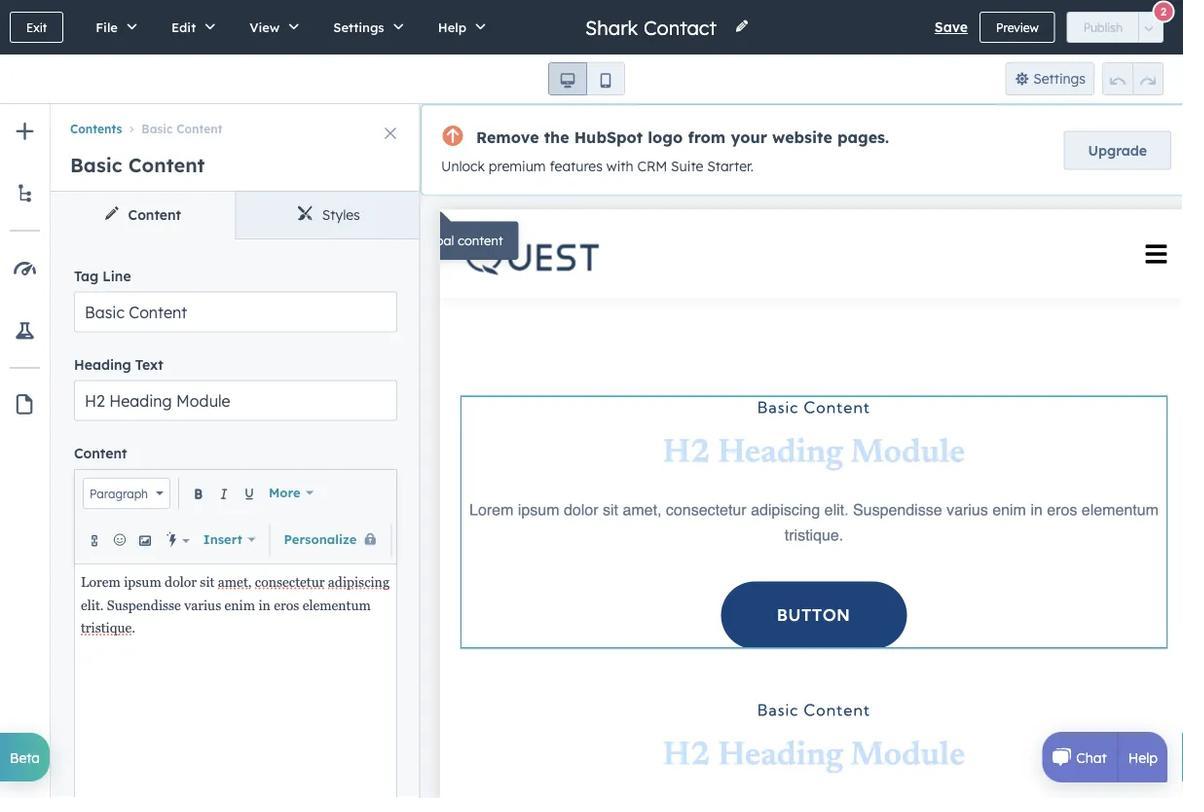 Task type: locate. For each thing, give the bounding box(es) containing it.
content
[[176, 122, 222, 136], [128, 153, 205, 177], [128, 206, 181, 223], [74, 445, 127, 462]]

tag line
[[74, 267, 131, 284]]

premium
[[489, 158, 546, 175]]

group up hubspot
[[548, 62, 625, 95]]

publish group
[[1067, 12, 1164, 43]]

help
[[438, 19, 467, 35], [1128, 749, 1158, 766]]

application
[[74, 469, 487, 798]]

settings
[[333, 19, 384, 35], [1033, 70, 1086, 87]]

view
[[249, 19, 280, 35]]

1 horizontal spatial settings
[[1033, 70, 1086, 87]]

file button
[[75, 0, 151, 55]]

basic right contents button at top
[[142, 122, 173, 136]]

basic content
[[142, 122, 222, 136], [70, 153, 205, 177]]

2
[[1161, 5, 1167, 19]]

basic content down basic content "button"
[[70, 153, 205, 177]]

paragraph button
[[83, 478, 170, 509]]

personalize
[[284, 532, 357, 548]]

group down publish group
[[1102, 62, 1164, 95]]

preview
[[996, 20, 1039, 35]]

settings right view button on the top left of page
[[333, 19, 384, 35]]

upgrade
[[1088, 141, 1147, 159]]

0 vertical spatial settings button
[[313, 0, 417, 55]]

1 horizontal spatial help
[[1128, 749, 1158, 766]]

personalize button
[[278, 520, 383, 559]]

None field
[[583, 14, 723, 40]]

paragraph
[[90, 486, 148, 501]]

settings down preview button
[[1033, 70, 1086, 87]]

1 vertical spatial settings
[[1033, 70, 1086, 87]]

logo
[[648, 127, 683, 147]]

your
[[731, 127, 767, 147]]

settings button
[[313, 0, 417, 55], [1006, 62, 1094, 95]]

group
[[548, 62, 625, 95], [1102, 62, 1164, 95]]

styles link
[[235, 192, 421, 239]]

unlock premium features with crm suite starter.
[[441, 158, 754, 175]]

1 vertical spatial basic content
[[70, 153, 205, 177]]

1 horizontal spatial basic
[[142, 122, 173, 136]]

1 horizontal spatial settings button
[[1006, 62, 1094, 95]]

navigation
[[51, 104, 421, 139]]

0 horizontal spatial basic
[[70, 153, 122, 177]]

pages.
[[837, 127, 889, 147]]

tag
[[74, 267, 99, 284]]

0 vertical spatial basic content
[[142, 122, 222, 136]]

basic
[[142, 122, 173, 136], [70, 153, 122, 177]]

heading text
[[74, 356, 163, 373]]

basic content button
[[122, 122, 222, 136]]

0 vertical spatial basic
[[142, 122, 173, 136]]

0 horizontal spatial help
[[438, 19, 467, 35]]

basic content inside navigation
[[142, 122, 222, 136]]

more
[[269, 485, 301, 501]]

remove
[[476, 127, 539, 147]]

2 group from the left
[[1102, 62, 1164, 95]]

0 horizontal spatial settings
[[333, 19, 384, 35]]

0 horizontal spatial settings button
[[313, 0, 417, 55]]

1 vertical spatial basic
[[70, 153, 122, 177]]

basic content right contents
[[142, 122, 222, 136]]

basic down contents
[[70, 153, 122, 177]]

0 vertical spatial help
[[438, 19, 467, 35]]

more button
[[263, 474, 320, 513]]

features
[[550, 158, 603, 175]]

contents
[[70, 122, 122, 136]]

tab list
[[51, 192, 421, 240]]

content link
[[51, 192, 235, 239]]

0 horizontal spatial group
[[548, 62, 625, 95]]

from
[[688, 127, 726, 147]]

text
[[135, 356, 163, 373]]

1 horizontal spatial group
[[1102, 62, 1164, 95]]

suite
[[671, 158, 703, 175]]



Task type: vqa. For each thing, say whether or not it's contained in the screenshot.
with
yes



Task type: describe. For each thing, give the bounding box(es) containing it.
edit button
[[151, 0, 229, 55]]

starter.
[[707, 158, 754, 175]]

content inside navigation
[[176, 122, 222, 136]]

H2 Heading Module text field
[[74, 380, 397, 421]]

styles
[[322, 206, 360, 223]]

preview button
[[980, 12, 1055, 43]]

save
[[935, 19, 968, 36]]

chat
[[1076, 749, 1107, 766]]

unlock
[[441, 158, 485, 175]]

1 vertical spatial settings button
[[1006, 62, 1094, 95]]

tab list containing content
[[51, 192, 421, 240]]

publish button
[[1067, 12, 1139, 43]]

application containing more
[[74, 469, 487, 798]]

exit link
[[10, 12, 63, 43]]

line
[[103, 267, 131, 284]]

0 vertical spatial settings
[[333, 19, 384, 35]]

contents button
[[70, 122, 122, 136]]

website
[[772, 127, 832, 147]]

view button
[[229, 0, 313, 55]]

file
[[96, 19, 118, 35]]

heading
[[74, 356, 131, 373]]

the
[[544, 127, 569, 147]]

insert
[[203, 532, 242, 548]]

beta button
[[0, 733, 50, 782]]

save button
[[935, 16, 968, 39]]

exit
[[26, 20, 47, 35]]

crm
[[637, 158, 667, 175]]

upgrade link
[[1064, 131, 1171, 170]]

publish
[[1083, 20, 1123, 35]]

hubspot
[[574, 127, 643, 147]]

close image
[[385, 128, 396, 139]]

edit
[[171, 19, 196, 35]]

1 vertical spatial help
[[1128, 749, 1158, 766]]

basic inside navigation
[[142, 122, 173, 136]]

1 group from the left
[[548, 62, 625, 95]]

help inside 'button'
[[438, 19, 467, 35]]

content inside tab list
[[128, 206, 181, 223]]

navigation containing contents
[[51, 104, 421, 139]]

Basic Content text field
[[74, 291, 397, 332]]

beta
[[10, 749, 40, 766]]

remove the hubspot logo from your website pages.
[[476, 127, 889, 147]]

with
[[606, 158, 633, 175]]

help button
[[417, 0, 500, 55]]

insert button
[[197, 520, 261, 559]]



